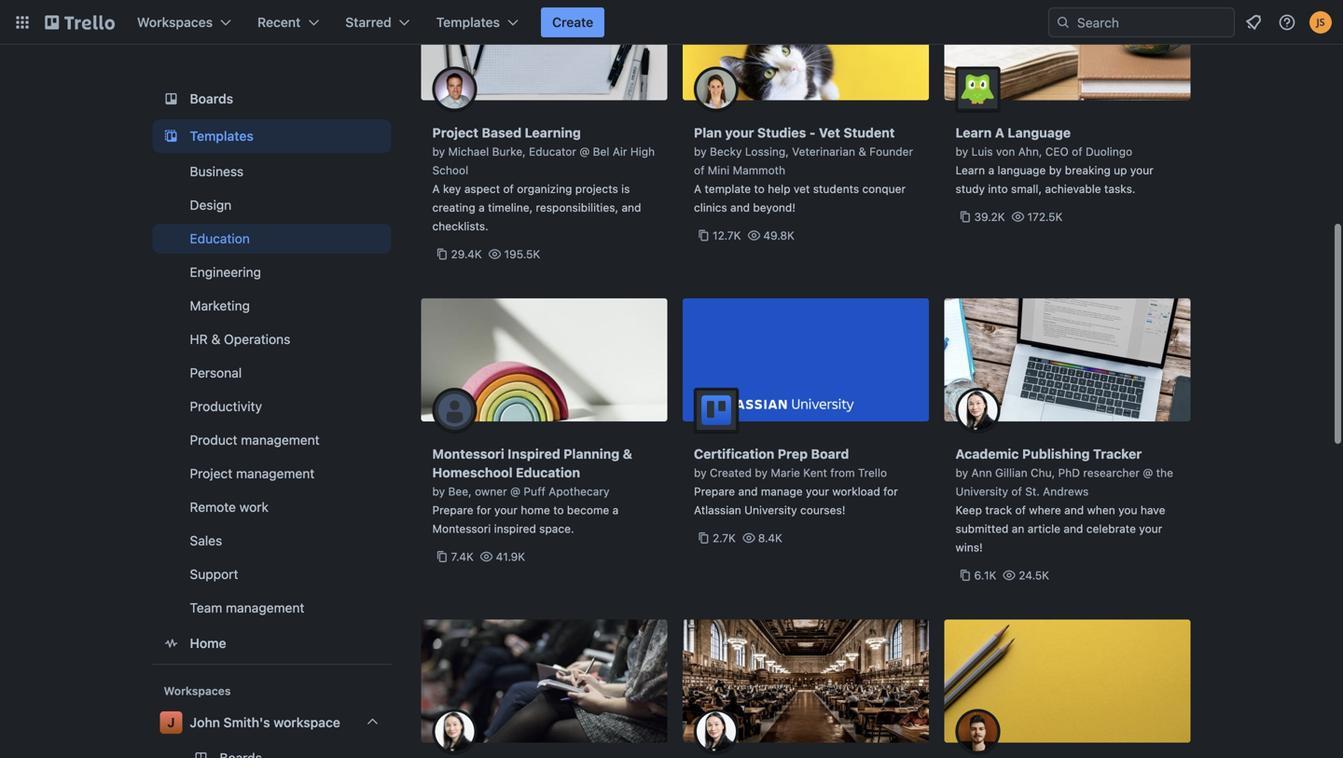 Task type: vqa. For each thing, say whether or not it's contained in the screenshot.
Trello Team image
no



Task type: describe. For each thing, give the bounding box(es) containing it.
create
[[552, 14, 593, 30]]

back to home image
[[45, 7, 115, 37]]

into
[[988, 182, 1008, 195]]

2 learn from the top
[[956, 164, 985, 177]]

keep
[[956, 504, 982, 517]]

engineering
[[190, 264, 261, 280]]

responsibilities,
[[536, 201, 618, 214]]

create button
[[541, 7, 605, 37]]

researcher
[[1083, 466, 1140, 479]]

starred
[[345, 14, 391, 30]]

hr
[[190, 332, 208, 347]]

organizing
[[517, 182, 572, 195]]

j
[[167, 715, 175, 730]]

1 montessori from the top
[[432, 446, 504, 462]]

a inside learn a language by luis von ahn, ceo of duolingo learn a language by breaking up your study into small, achievable tasks.
[[988, 164, 994, 177]]

41.9k
[[496, 550, 525, 563]]

by inside academic publishing tracker by ann gillian chu, phd researcher @ the university of st. andrews keep track of where and when you have submitted an article and celebrate your wins!
[[956, 466, 968, 479]]

ahn,
[[1018, 145, 1042, 158]]

a inside montessori inspired planning & homeschool education by bee, owner @ puff apothecary prepare for your home to become a montessori inspired space.
[[612, 504, 619, 517]]

0 horizontal spatial ann gillian chu, phd researcher @ the university of st. andrews image
[[432, 709, 477, 754]]

a inside learn a language by luis von ahn, ceo of duolingo learn a language by breaking up your study into small, achievable tasks.
[[995, 125, 1004, 140]]

air
[[613, 145, 627, 158]]

board image
[[160, 88, 182, 110]]

sales link
[[152, 526, 391, 556]]

beyond!
[[753, 201, 796, 214]]

and down andrews
[[1064, 504, 1084, 517]]

Search field
[[1071, 8, 1234, 36]]

of up an
[[1015, 504, 1026, 517]]

search image
[[1056, 15, 1071, 30]]

vet
[[794, 182, 810, 195]]

damien desmond image
[[956, 709, 1000, 754]]

recent button
[[246, 7, 330, 37]]

academic publishing tracker by ann gillian chu, phd researcher @ the university of st. andrews keep track of where and when you have submitted an article and celebrate your wins!
[[956, 446, 1173, 554]]

1 vertical spatial workspaces
[[164, 685, 231, 698]]

operations
[[224, 332, 290, 347]]

student
[[844, 125, 895, 140]]

to inside plan your studies - vet student by becky lossing, veterinarian & founder of mini mammoth a template to help vet students conquer clinics and beyond!
[[754, 182, 765, 195]]

a inside project based learning by michael burke, educator @ bel air high school a key aspect of organizing projects is creating a timeline, responsibilities, and checklists.
[[479, 201, 485, 214]]

projects
[[575, 182, 618, 195]]

home image
[[160, 632, 182, 655]]

a inside project based learning by michael burke, educator @ bel air high school a key aspect of organizing projects is creating a timeline, responsibilities, and checklists.
[[432, 182, 440, 195]]

puff
[[524, 485, 546, 498]]

product management
[[190, 432, 320, 448]]

project management
[[190, 466, 315, 481]]

your inside learn a language by luis von ahn, ceo of duolingo learn a language by breaking up your study into small, achievable tasks.
[[1130, 164, 1154, 177]]

to inside montessori inspired planning & homeschool education by bee, owner @ puff apothecary prepare for your home to become a montessori inspired space.
[[553, 504, 564, 517]]

an
[[1012, 522, 1025, 535]]

apothecary
[[549, 485, 610, 498]]

recent
[[257, 14, 301, 30]]

aspect
[[464, 182, 500, 195]]

and inside certification prep board by created by marie kent from trello prepare and manage your workload for atlassian university courses!
[[738, 485, 758, 498]]

remote
[[190, 499, 236, 515]]

bee, owner @ puff apothecary image
[[432, 388, 477, 433]]

certification
[[694, 446, 774, 462]]

school
[[432, 164, 468, 177]]

language
[[998, 164, 1046, 177]]

and right "article" at the right of the page
[[1064, 522, 1083, 535]]

education link
[[152, 224, 391, 254]]

celebrate
[[1086, 522, 1136, 535]]

tasks.
[[1104, 182, 1135, 195]]

john smith's workspace
[[190, 715, 340, 730]]

home
[[190, 636, 226, 651]]

is
[[621, 182, 630, 195]]

planning
[[564, 446, 620, 462]]

you
[[1118, 504, 1137, 517]]

gillian
[[995, 466, 1027, 479]]

@ for academic publishing tracker
[[1143, 466, 1153, 479]]

prepare inside certification prep board by created by marie kent from trello prepare and manage your workload for atlassian university courses!
[[694, 485, 735, 498]]

tracker
[[1093, 446, 1142, 462]]

team management
[[190, 600, 304, 616]]

1 horizontal spatial ann gillian chu, phd researcher @ the university of st. andrews image
[[694, 709, 739, 754]]

article
[[1028, 522, 1061, 535]]

your inside plan your studies - vet student by becky lossing, veterinarian & founder of mini mammoth a template to help vet students conquer clinics and beyond!
[[725, 125, 754, 140]]

of inside learn a language by luis von ahn, ceo of duolingo learn a language by breaking up your study into small, achievable tasks.
[[1072, 145, 1082, 158]]

university inside certification prep board by created by marie kent from trello prepare and manage your workload for atlassian university courses!
[[744, 504, 797, 517]]

plan
[[694, 125, 722, 140]]

workload
[[832, 485, 880, 498]]

39.2k
[[974, 210, 1005, 223]]

business link
[[152, 157, 391, 187]]

track
[[985, 504, 1012, 517]]

creating
[[432, 201, 475, 214]]

bel
[[593, 145, 609, 158]]

achievable
[[1045, 182, 1101, 195]]

created by marie kent from trello image
[[694, 388, 739, 433]]

john smith (johnsmith38824343) image
[[1310, 11, 1332, 34]]

your inside certification prep board by created by marie kent from trello prepare and manage your workload for atlassian university courses!
[[806, 485, 829, 498]]

templates inside dropdown button
[[436, 14, 500, 30]]

@ inside project based learning by michael burke, educator @ bel air high school a key aspect of organizing projects is creating a timeline, responsibilities, and checklists.
[[579, 145, 590, 158]]

prep
[[778, 446, 808, 462]]

vet
[[819, 125, 840, 140]]

templates link
[[152, 119, 391, 153]]

studies
[[757, 125, 806, 140]]

space.
[[539, 522, 574, 535]]

remote work
[[190, 499, 269, 515]]

checklists.
[[432, 220, 488, 233]]

inspired
[[494, 522, 536, 535]]

manage
[[761, 485, 803, 498]]

timeline,
[[488, 201, 533, 214]]

for inside certification prep board by created by marie kent from trello prepare and manage your workload for atlassian university courses!
[[883, 485, 898, 498]]

of inside project based learning by michael burke, educator @ bel air high school a key aspect of organizing projects is creating a timeline, responsibilities, and checklists.
[[503, 182, 514, 195]]

work
[[239, 499, 269, 515]]

learning
[[525, 125, 581, 140]]

montessori inspired planning & homeschool education by bee, owner @ puff apothecary prepare for your home to become a montessori inspired space.
[[432, 446, 632, 535]]

university inside academic publishing tracker by ann gillian chu, phd researcher @ the university of st. andrews keep track of where and when you have submitted an article and celebrate your wins!
[[956, 485, 1008, 498]]

your inside montessori inspired planning & homeschool education by bee, owner @ puff apothecary prepare for your home to become a montessori inspired space.
[[494, 504, 518, 517]]

business
[[190, 164, 244, 179]]

project management link
[[152, 459, 391, 489]]

management for team management
[[226, 600, 304, 616]]

templates button
[[425, 7, 530, 37]]

management for product management
[[241, 432, 320, 448]]

for inside montessori inspired planning & homeschool education by bee, owner @ puff apothecary prepare for your home to become a montessori inspired space.
[[477, 504, 491, 517]]



Task type: locate. For each thing, give the bounding box(es) containing it.
students
[[813, 182, 859, 195]]

and down is at the left top
[[622, 201, 641, 214]]

lossing,
[[745, 145, 789, 158]]

becky
[[710, 145, 742, 158]]

0 horizontal spatial university
[[744, 504, 797, 517]]

@ left puff
[[510, 485, 520, 498]]

0 vertical spatial workspaces
[[137, 14, 213, 30]]

management down the support link
[[226, 600, 304, 616]]

ann
[[971, 466, 992, 479]]

a left key
[[432, 182, 440, 195]]

team
[[190, 600, 222, 616]]

templates
[[436, 14, 500, 30], [190, 128, 254, 144]]

key
[[443, 182, 461, 195]]

michael burke, educator @ bel air high school image
[[432, 67, 477, 111]]

1 vertical spatial university
[[744, 504, 797, 517]]

1 vertical spatial a
[[479, 201, 485, 214]]

0 horizontal spatial education
[[190, 231, 250, 246]]

0 horizontal spatial project
[[190, 466, 232, 481]]

burke,
[[492, 145, 526, 158]]

prepare up atlassian
[[694, 485, 735, 498]]

@ inside academic publishing tracker by ann gillian chu, phd researcher @ the university of st. andrews keep track of where and when you have submitted an article and celebrate your wins!
[[1143, 466, 1153, 479]]

language
[[1008, 125, 1071, 140]]

your up inspired
[[494, 504, 518, 517]]

education inside education link
[[190, 231, 250, 246]]

ann gillian chu, phd researcher @ the university of st. andrews image
[[956, 388, 1000, 433], [432, 709, 477, 754], [694, 709, 739, 754]]

learn
[[956, 125, 992, 140], [956, 164, 985, 177]]

duolingo
[[1086, 145, 1132, 158]]

project for project management
[[190, 466, 232, 481]]

-
[[809, 125, 816, 140]]

trello
[[858, 466, 887, 479]]

0 horizontal spatial prepare
[[432, 504, 473, 517]]

templates up michael burke, educator @ bel air high school icon
[[436, 14, 500, 30]]

by left bee, on the left bottom
[[432, 485, 445, 498]]

0 horizontal spatial &
[[211, 332, 220, 347]]

0 notifications image
[[1242, 11, 1265, 34]]

2 horizontal spatial ann gillian chu, phd researcher @ the university of st. andrews image
[[956, 388, 1000, 433]]

1 vertical spatial templates
[[190, 128, 254, 144]]

0 vertical spatial a
[[988, 164, 994, 177]]

when
[[1087, 504, 1115, 517]]

1 vertical spatial prepare
[[432, 504, 473, 517]]

founder
[[870, 145, 913, 158]]

remote work link
[[152, 492, 391, 522]]

your up becky
[[725, 125, 754, 140]]

breaking
[[1065, 164, 1111, 177]]

by inside plan your studies - vet student by becky lossing, veterinarian & founder of mini mammoth a template to help vet students conquer clinics and beyond!
[[694, 145, 707, 158]]

& right planning
[[623, 446, 632, 462]]

project for project based learning by michael burke, educator @ bel air high school a key aspect of organizing projects is creating a timeline, responsibilities, and checklists.
[[432, 125, 478, 140]]

a up into
[[988, 164, 994, 177]]

2 vertical spatial &
[[623, 446, 632, 462]]

by left ann
[[956, 466, 968, 479]]

become
[[567, 504, 609, 517]]

university down ann
[[956, 485, 1008, 498]]

educator
[[529, 145, 576, 158]]

study
[[956, 182, 985, 195]]

university down manage
[[744, 504, 797, 517]]

for down trello
[[883, 485, 898, 498]]

0 vertical spatial templates
[[436, 14, 500, 30]]

2 horizontal spatial a
[[995, 125, 1004, 140]]

montessori up homeschool in the left of the page
[[432, 446, 504, 462]]

a down aspect
[[479, 201, 485, 214]]

and inside project based learning by michael burke, educator @ bel air high school a key aspect of organizing projects is creating a timeline, responsibilities, and checklists.
[[622, 201, 641, 214]]

a right become
[[612, 504, 619, 517]]

montessori
[[432, 446, 504, 462], [432, 522, 491, 535]]

1 vertical spatial education
[[516, 465, 580, 480]]

have
[[1141, 504, 1165, 517]]

prepare down bee, on the left bottom
[[432, 504, 473, 517]]

management inside 'link'
[[241, 432, 320, 448]]

high
[[630, 145, 655, 158]]

homeschool
[[432, 465, 513, 480]]

primary element
[[0, 0, 1343, 45]]

0 horizontal spatial a
[[432, 182, 440, 195]]

1 vertical spatial for
[[477, 504, 491, 517]]

1 horizontal spatial for
[[883, 485, 898, 498]]

by down plan
[[694, 145, 707, 158]]

smith's
[[224, 715, 270, 730]]

learn up luis
[[956, 125, 992, 140]]

design link
[[152, 190, 391, 220]]

0 horizontal spatial to
[[553, 504, 564, 517]]

a
[[995, 125, 1004, 140], [432, 182, 440, 195], [694, 182, 701, 195]]

project up michael
[[432, 125, 478, 140]]

to down "mammoth"
[[754, 182, 765, 195]]

hr & operations link
[[152, 325, 391, 354]]

by left luis
[[956, 145, 968, 158]]

@ for montessori inspired planning & homeschool education
[[510, 485, 520, 498]]

& right hr
[[211, 332, 220, 347]]

1 horizontal spatial education
[[516, 465, 580, 480]]

workspace
[[274, 715, 340, 730]]

the
[[1156, 466, 1173, 479]]

luis von ahn, ceo of duolingo image
[[956, 67, 1000, 111]]

1 horizontal spatial templates
[[436, 14, 500, 30]]

conquer
[[862, 182, 906, 195]]

@
[[579, 145, 590, 158], [1143, 466, 1153, 479], [510, 485, 520, 498]]

help
[[768, 182, 790, 195]]

and down "created"
[[738, 485, 758, 498]]

education inside montessori inspired planning & homeschool education by bee, owner @ puff apothecary prepare for your home to become a montessori inspired space.
[[516, 465, 580, 480]]

a up von
[[995, 125, 1004, 140]]

0 vertical spatial university
[[956, 485, 1008, 498]]

project inside project based learning by michael burke, educator @ bel air high school a key aspect of organizing projects is creating a timeline, responsibilities, and checklists.
[[432, 125, 478, 140]]

0 vertical spatial montessori
[[432, 446, 504, 462]]

29.4k
[[451, 248, 482, 261]]

0 vertical spatial for
[[883, 485, 898, 498]]

project up remote
[[190, 466, 232, 481]]

management down 'product management' 'link'
[[236, 466, 315, 481]]

by left "created"
[[694, 466, 707, 479]]

ceo
[[1045, 145, 1069, 158]]

0 vertical spatial education
[[190, 231, 250, 246]]

0 vertical spatial prepare
[[694, 485, 735, 498]]

0 vertical spatial @
[[579, 145, 590, 158]]

& inside plan your studies - vet student by becky lossing, veterinarian & founder of mini mammoth a template to help vet students conquer clinics and beyond!
[[858, 145, 866, 158]]

@ left the
[[1143, 466, 1153, 479]]

personal link
[[152, 358, 391, 388]]

template board image
[[160, 125, 182, 147]]

up
[[1114, 164, 1127, 177]]

design
[[190, 197, 232, 213]]

engineering link
[[152, 257, 391, 287]]

1 horizontal spatial @
[[579, 145, 590, 158]]

2 vertical spatial @
[[510, 485, 520, 498]]

by inside montessori inspired planning & homeschool education by bee, owner @ puff apothecary prepare for your home to become a montessori inspired space.
[[432, 485, 445, 498]]

productivity
[[190, 399, 262, 414]]

1 horizontal spatial a
[[612, 504, 619, 517]]

0 vertical spatial project
[[432, 125, 478, 140]]

0 vertical spatial &
[[858, 145, 866, 158]]

2 vertical spatial management
[[226, 600, 304, 616]]

john
[[190, 715, 220, 730]]

1 vertical spatial project
[[190, 466, 232, 481]]

1 horizontal spatial a
[[694, 182, 701, 195]]

0 horizontal spatial for
[[477, 504, 491, 517]]

created
[[710, 466, 752, 479]]

for down owner
[[477, 504, 491, 517]]

0 vertical spatial management
[[241, 432, 320, 448]]

st.
[[1025, 485, 1040, 498]]

1 vertical spatial &
[[211, 332, 220, 347]]

by left the "marie"
[[755, 466, 768, 479]]

by
[[432, 145, 445, 158], [694, 145, 707, 158], [956, 145, 968, 158], [1049, 164, 1062, 177], [694, 466, 707, 479], [755, 466, 768, 479], [956, 466, 968, 479], [432, 485, 445, 498]]

management for project management
[[236, 466, 315, 481]]

1 horizontal spatial &
[[623, 446, 632, 462]]

education up engineering
[[190, 231, 250, 246]]

1 vertical spatial management
[[236, 466, 315, 481]]

inspired
[[508, 446, 560, 462]]

@ left bel
[[579, 145, 590, 158]]

atlassian
[[694, 504, 741, 517]]

education up puff
[[516, 465, 580, 480]]

your inside academic publishing tracker by ann gillian chu, phd researcher @ the university of st. andrews keep track of where and when you have submitted an article and celebrate your wins!
[[1139, 522, 1162, 535]]

sales
[[190, 533, 222, 548]]

0 horizontal spatial templates
[[190, 128, 254, 144]]

2.7k
[[713, 532, 736, 545]]

& inside montessori inspired planning & homeschool education by bee, owner @ puff apothecary prepare for your home to become a montessori inspired space.
[[623, 446, 632, 462]]

1 horizontal spatial project
[[432, 125, 478, 140]]

of left "mini" at right
[[694, 164, 705, 177]]

1 horizontal spatial prepare
[[694, 485, 735, 498]]

boards
[[190, 91, 233, 106]]

bee,
[[448, 485, 472, 498]]

workspaces up john
[[164, 685, 231, 698]]

2 montessori from the top
[[432, 522, 491, 535]]

product
[[190, 432, 237, 448]]

workspaces up board image
[[137, 14, 213, 30]]

von
[[996, 145, 1015, 158]]

prepare inside montessori inspired planning & homeschool education by bee, owner @ puff apothecary prepare for your home to become a montessori inspired space.
[[432, 504, 473, 517]]

a up clinics
[[694, 182, 701, 195]]

workspaces inside popup button
[[137, 14, 213, 30]]

and inside plan your studies - vet student by becky lossing, veterinarian & founder of mini mammoth a template to help vet students conquer clinics and beyond!
[[730, 201, 750, 214]]

& inside 'link'
[[211, 332, 220, 347]]

to
[[754, 182, 765, 195], [553, 504, 564, 517]]

and down template at the top right
[[730, 201, 750, 214]]

a inside plan your studies - vet student by becky lossing, veterinarian & founder of mini mammoth a template to help vet students conquer clinics and beyond!
[[694, 182, 701, 195]]

@ inside montessori inspired planning & homeschool education by bee, owner @ puff apothecary prepare for your home to become a montessori inspired space.
[[510, 485, 520, 498]]

2 vertical spatial a
[[612, 504, 619, 517]]

for
[[883, 485, 898, 498], [477, 504, 491, 517]]

of up timeline,
[[503, 182, 514, 195]]

productivity link
[[152, 392, 391, 422]]

172.5k
[[1027, 210, 1063, 223]]

7.4k
[[451, 550, 474, 563]]

by up school on the left
[[432, 145, 445, 158]]

0 horizontal spatial a
[[479, 201, 485, 214]]

luis
[[971, 145, 993, 158]]

open information menu image
[[1278, 13, 1296, 32]]

12.7k
[[713, 229, 741, 242]]

0 vertical spatial learn
[[956, 125, 992, 140]]

1 vertical spatial montessori
[[432, 522, 491, 535]]

1 vertical spatial to
[[553, 504, 564, 517]]

0 vertical spatial to
[[754, 182, 765, 195]]

product management link
[[152, 425, 391, 455]]

1 learn from the top
[[956, 125, 992, 140]]

by inside project based learning by michael burke, educator @ bel air high school a key aspect of organizing projects is creating a timeline, responsibilities, and checklists.
[[432, 145, 445, 158]]

template
[[705, 182, 751, 195]]

of left st.
[[1011, 485, 1022, 498]]

phd
[[1058, 466, 1080, 479]]

1 vertical spatial @
[[1143, 466, 1153, 479]]

becky lossing, veterinarian & founder of mini mammoth image
[[694, 67, 739, 111]]

6.1k
[[974, 569, 997, 582]]

your right up
[[1130, 164, 1154, 177]]

2 horizontal spatial @
[[1143, 466, 1153, 479]]

workspaces
[[137, 14, 213, 30], [164, 685, 231, 698]]

1 horizontal spatial to
[[754, 182, 765, 195]]

templates up business
[[190, 128, 254, 144]]

submitted
[[956, 522, 1009, 535]]

by down ceo
[[1049, 164, 1062, 177]]

small,
[[1011, 182, 1042, 195]]

0 horizontal spatial @
[[510, 485, 520, 498]]

& down student
[[858, 145, 866, 158]]

chu,
[[1031, 466, 1055, 479]]

montessori up 7.4k
[[432, 522, 491, 535]]

your down kent
[[806, 485, 829, 498]]

49.8k
[[763, 229, 795, 242]]

your down have
[[1139, 522, 1162, 535]]

veterinarian
[[792, 145, 855, 158]]

learn up study
[[956, 164, 985, 177]]

home link
[[152, 627, 391, 660]]

workspaces button
[[126, 7, 243, 37]]

2 horizontal spatial a
[[988, 164, 994, 177]]

of right ceo
[[1072, 145, 1082, 158]]

to up space.
[[553, 504, 564, 517]]

1 vertical spatial learn
[[956, 164, 985, 177]]

1 horizontal spatial university
[[956, 485, 1008, 498]]

2 horizontal spatial &
[[858, 145, 866, 158]]

of inside plan your studies - vet student by becky lossing, veterinarian & founder of mini mammoth a template to help vet students conquer clinics and beyond!
[[694, 164, 705, 177]]

management down "productivity" link
[[241, 432, 320, 448]]



